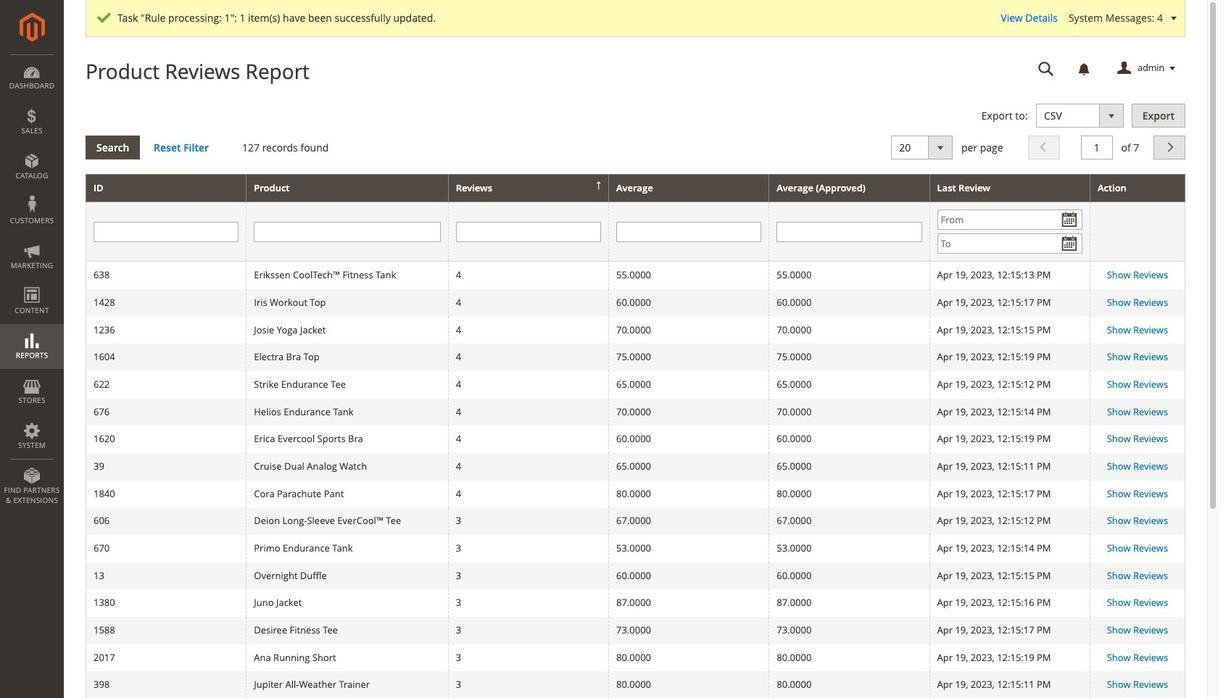 Task type: locate. For each thing, give the bounding box(es) containing it.
To text field
[[937, 234, 1083, 254]]

None text field
[[1028, 56, 1064, 81]]

menu bar
[[0, 54, 64, 513]]

None text field
[[1081, 135, 1113, 159], [94, 222, 239, 242], [254, 222, 441, 242], [456, 222, 601, 242], [616, 222, 762, 242], [777, 222, 922, 242], [1081, 135, 1113, 159], [94, 222, 239, 242], [254, 222, 441, 242], [456, 222, 601, 242], [616, 222, 762, 242], [777, 222, 922, 242]]

magento admin panel image
[[19, 12, 45, 42]]



Task type: describe. For each thing, give the bounding box(es) containing it.
From text field
[[937, 210, 1083, 230]]



